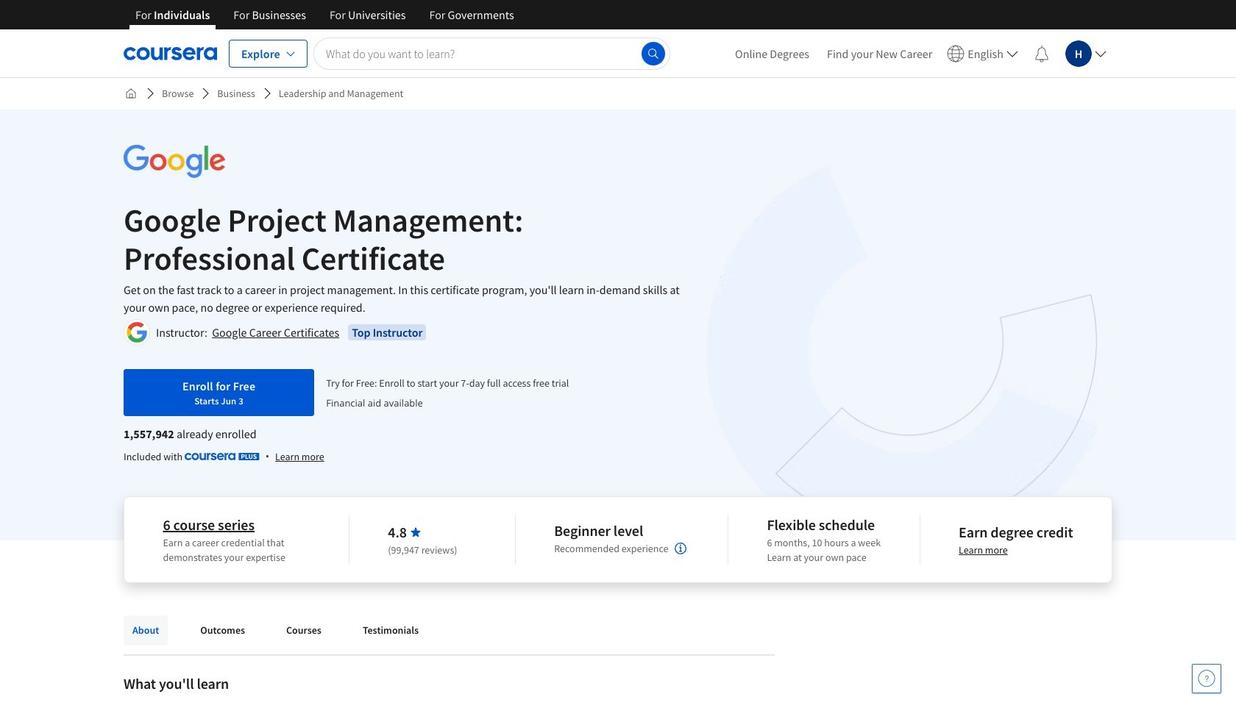 Task type: describe. For each thing, give the bounding box(es) containing it.
information about difficulty level pre-requisites. image
[[674, 543, 686, 555]]

learn more about degree credit element
[[959, 543, 1008, 558]]

google career certificates image
[[126, 322, 148, 344]]

coursera image
[[124, 42, 217, 65]]

coursera plus image
[[185, 453, 260, 461]]



Task type: locate. For each thing, give the bounding box(es) containing it.
What do you want to learn? text field
[[313, 37, 670, 70]]

menu
[[726, 29, 1113, 77]]

banner navigation
[[124, 0, 526, 29]]

home image
[[125, 88, 137, 99]]

help center image
[[1198, 670, 1216, 688]]

google image
[[124, 145, 225, 178]]

None search field
[[313, 37, 670, 70]]



Task type: vqa. For each thing, say whether or not it's contained in the screenshot.
'Coursera' image
yes



